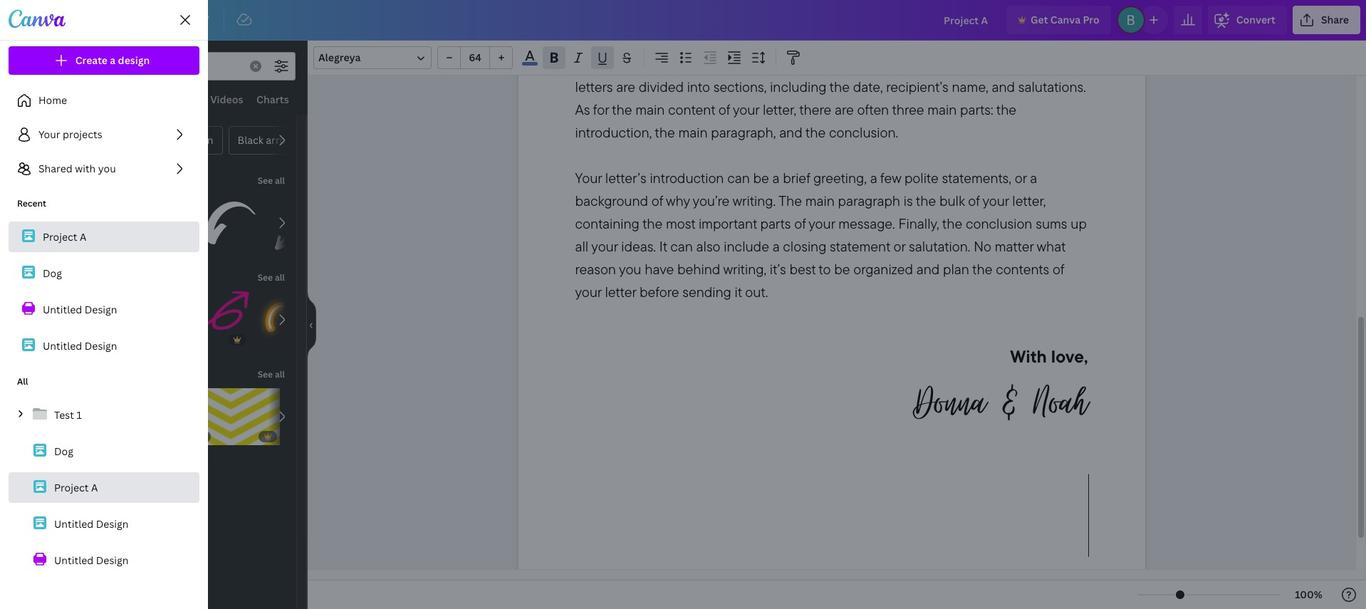 Task type: locate. For each thing, give the bounding box(es) containing it.
letter
[[747, 32, 778, 50], [605, 283, 637, 301]]

of
[[678, 32, 689, 50], [719, 101, 730, 119], [652, 192, 663, 210], [969, 192, 980, 210], [795, 215, 806, 233], [1053, 260, 1065, 278]]

list containing test 1
[[9, 367, 200, 576]]

see all up 30.0s group
[[258, 368, 285, 381]]

0 horizontal spatial your
[[38, 128, 60, 141]]

create
[[75, 53, 108, 67]]

0 horizontal spatial be
[[627, 55, 643, 73]]

arrow for black arrow
[[266, 133, 294, 147]]

1 vertical spatial project a button
[[9, 472, 200, 503]]

your inside your letter's introduction can be a brief greeting, a few polite statements, or a background of why you're writing. the main paragraph is the bulk of your letter, containing the most important parts of your message. finally, the conclusion sums up all your ideas. it can also include a closing statement or salutation. no matter what reason you have behind writing, it's best to be organized and plan the contents of your letter before sending it out.
[[575, 169, 602, 187]]

2 see all from the top
[[258, 272, 285, 284]]

test 1
[[54, 408, 82, 422]]

why
[[666, 192, 690, 210]]

0 vertical spatial you're
[[586, 32, 623, 50]]

test 1 button
[[9, 400, 200, 430]]

project a
[[43, 230, 86, 243], [54, 481, 98, 494]]

list
[[9, 86, 200, 183], [9, 189, 200, 361], [9, 367, 200, 576]]

0 vertical spatial letter,
[[763, 101, 797, 119]]

clear
[[963, 32, 992, 50]]

black
[[238, 133, 264, 147]]

your for your projects
[[38, 128, 60, 141]]

3 see all from the top
[[258, 368, 285, 381]]

2 vertical spatial or
[[894, 238, 906, 255]]

arrow inside button
[[266, 133, 294, 147]]

see all button down black arrow button
[[256, 166, 286, 195]]

be right to
[[835, 260, 851, 278]]

home
[[57, 13, 86, 26], [38, 93, 67, 107]]

0 vertical spatial see all button
[[256, 166, 286, 195]]

organized
[[854, 260, 914, 278]]

your inside button
[[38, 128, 60, 141]]

on
[[930, 55, 946, 73]]

the up the it
[[643, 215, 663, 233]]

2 project a button from the top
[[9, 472, 200, 503]]

a up sums
[[1031, 169, 1038, 187]]

1 horizontal spatial letter
[[747, 32, 778, 50]]

home up create
[[57, 13, 86, 26]]

a
[[736, 32, 743, 50], [110, 53, 116, 67], [773, 169, 780, 187], [871, 169, 878, 187], [1031, 169, 1038, 187], [773, 238, 780, 255]]

can up "writing."
[[728, 169, 750, 187]]

black arrow button
[[228, 126, 303, 155]]

1 vertical spatial or
[[1015, 169, 1027, 187]]

arrow right red
[[104, 133, 131, 147]]

main right the
[[806, 192, 835, 210]]

home link up your projects button
[[9, 86, 200, 115]]

main
[[636, 101, 665, 119], [928, 101, 957, 119], [679, 124, 708, 141], [806, 192, 835, 210]]

parts
[[761, 215, 791, 233]]

ideas.
[[622, 238, 656, 255]]

1 see all button from the top
[[256, 166, 286, 195]]

from
[[995, 32, 1023, 50]]

you're up the important
[[693, 192, 730, 210]]

your
[[870, 32, 896, 50], [949, 55, 975, 73], [733, 101, 760, 119], [983, 192, 1010, 210], [809, 215, 836, 233], [592, 238, 618, 255], [575, 283, 602, 301]]

1 horizontal spatial your
[[575, 169, 602, 187]]

the down get
[[1026, 32, 1046, 50]]

are right letters
[[617, 78, 636, 96]]

0 vertical spatial letter
[[747, 32, 778, 50]]

dog link down test 1 button on the left bottom of the page
[[9, 436, 200, 467]]

the down bulk
[[943, 215, 963, 233]]

design
[[85, 303, 117, 316], [85, 339, 117, 352], [96, 517, 129, 531], [96, 553, 129, 567]]

all down yellow illuminated arrow image
[[275, 368, 285, 381]]

your up paragraph,
[[733, 101, 760, 119]]

arrow inside button
[[104, 133, 131, 147]]

1 vertical spatial home
[[38, 93, 67, 107]]

0 horizontal spatial you
[[98, 162, 116, 175]]

dog down test on the bottom
[[54, 444, 73, 458]]

1 horizontal spatial arrow
[[266, 133, 294, 147]]

and
[[670, 55, 693, 73], [992, 78, 1016, 96], [780, 124, 803, 141], [917, 260, 940, 278]]

you're right if
[[586, 32, 623, 50]]

2 list from the top
[[9, 189, 200, 361]]

see all button for yellow illuminated arrow image
[[256, 263, 286, 291]]

all up reason
[[575, 238, 589, 255]]

1 list from the top
[[9, 86, 200, 183]]

see all button left the hide image on the left
[[256, 263, 286, 291]]

1 vertical spatial see
[[258, 272, 273, 284]]

untitled design link
[[9, 294, 200, 325], [9, 331, 200, 361], [9, 509, 200, 539], [9, 545, 200, 576]]

2 vertical spatial be
[[835, 260, 851, 278]]

templates
[[8, 70, 44, 80]]

or
[[748, 55, 760, 73], [1015, 169, 1027, 187], [894, 238, 906, 255]]

of right bulk
[[969, 192, 980, 210]]

paragraph
[[838, 192, 901, 210]]

red arrow button
[[73, 126, 141, 155]]

home inside main menu bar
[[57, 13, 86, 26]]

0 horizontal spatial can
[[601, 55, 624, 73]]

1 horizontal spatial you
[[619, 260, 642, 278]]

arrow right black
[[266, 133, 294, 147]]

dog link up the neon red 3d isometric right arrow image
[[9, 258, 200, 289]]

or inside if you're thinking of writing a letter yourself, make your intentions clear from the start. you can be fun and creative or straightforward, depending on your needs. most letters are divided into sections, including the date, recipient's name, and salutations. as for the main content of your letter, there are often three main parts: the introduction, the main paragraph, and the conclusion.
[[748, 55, 760, 73]]

most
[[666, 215, 696, 233]]

0 horizontal spatial are
[[617, 78, 636, 96]]

home down templates
[[38, 93, 67, 107]]

yellow illuminated arrow image
[[256, 291, 344, 348]]

all
[[275, 175, 285, 187], [575, 238, 589, 255], [275, 272, 285, 284], [275, 368, 285, 381]]

0 horizontal spatial a
[[80, 230, 86, 243]]

have
[[645, 260, 674, 278]]

1 vertical spatial a
[[91, 481, 98, 494]]

home link inside main menu bar
[[46, 6, 97, 34]]

1 vertical spatial can
[[728, 169, 750, 187]]

sections,
[[714, 78, 767, 96]]

1 vertical spatial be
[[754, 169, 770, 187]]

1 vertical spatial dog
[[54, 444, 73, 458]]

home link up create
[[46, 6, 97, 34]]

be inside if you're thinking of writing a letter yourself, make your intentions clear from the start. you can be fun and creative or straightforward, depending on your needs. most letters are divided into sections, including the date, recipient's name, and salutations. as for the main content of your letter, there are often three main parts: the introduction, the main paragraph, and the conclusion.
[[627, 55, 643, 73]]

1 vertical spatial letter
[[605, 283, 637, 301]]

1 see all from the top
[[258, 175, 285, 187]]

of left writing
[[678, 32, 689, 50]]

background
[[575, 192, 649, 210]]

4 untitled design link from the top
[[9, 545, 200, 576]]

the
[[1026, 32, 1046, 50], [830, 78, 850, 96], [612, 101, 632, 119], [997, 101, 1017, 119], [655, 124, 675, 141], [806, 124, 826, 141], [916, 192, 937, 210], [643, 215, 663, 233], [943, 215, 963, 233], [973, 260, 993, 278]]

dog
[[43, 266, 62, 280], [54, 444, 73, 458]]

1 vertical spatial you
[[619, 260, 642, 278]]

0 vertical spatial list
[[9, 86, 200, 183]]

your up background on the top of page
[[575, 169, 602, 187]]

dog for all
[[54, 444, 73, 458]]

depending
[[860, 55, 927, 73]]

0 horizontal spatial you're
[[586, 32, 623, 50]]

1
[[77, 408, 82, 422]]

can inside if you're thinking of writing a letter yourself, make your intentions clear from the start. you can be fun and creative or straightforward, depending on your needs. most letters are divided into sections, including the date, recipient's name, and salutations. as for the main content of your letter, there are often three main parts: the introduction, the main paragraph, and the conclusion.
[[601, 55, 624, 73]]

brushstroke arrow rapid curved long image
[[73, 195, 130, 252]]

your left the projects
[[38, 128, 60, 141]]

0 vertical spatial home
[[57, 13, 86, 26]]

letter, up sums
[[1013, 192, 1047, 210]]

letter inside your letter's introduction can be a brief greeting, a few polite statements, or a background of why you're writing. the main paragraph is the bulk of your letter, containing the most important parts of your message. finally, the conclusion sums up all your ideas. it can also include a closing statement or salutation. no matter what reason you have behind writing, it's best to be organized and plan the contents of your letter before sending it out.
[[605, 283, 637, 301]]

before
[[640, 283, 680, 301]]

2 arrow from the left
[[266, 133, 294, 147]]

1 horizontal spatial a
[[91, 481, 98, 494]]

with
[[1011, 346, 1047, 367]]

of down what
[[1053, 260, 1065, 278]]

be up "writing."
[[754, 169, 770, 187]]

1 vertical spatial you're
[[693, 192, 730, 210]]

1 vertical spatial project
[[54, 481, 89, 494]]

be left 'fun'
[[627, 55, 643, 73]]

home inside list
[[38, 93, 67, 107]]

important
[[699, 215, 757, 233]]

into
[[687, 78, 710, 96]]

you right the with at the left
[[98, 162, 116, 175]]

your letter's introduction can be a brief greeting, a few polite statements, or a background of why you're writing. the main paragraph is the bulk of your letter, containing the most important parts of your message. finally, the conclusion sums up all your ideas. it can also include a closing statement or salutation. no matter what reason you have behind writing, it's best to be organized and plan the contents of your letter before sending it out.
[[575, 169, 1091, 301]]

main down recipient's
[[928, 101, 957, 119]]

side panel tab list
[[0, 41, 51, 411]]

the down content
[[655, 124, 675, 141]]

0 vertical spatial dog link
[[9, 258, 200, 289]]

arrow
[[156, 133, 184, 147]]

finally,
[[899, 215, 940, 233]]

see all up yellow illuminated arrow image
[[258, 272, 285, 284]]

or up the organized
[[894, 238, 906, 255]]

0 vertical spatial can
[[601, 55, 624, 73]]

brand button
[[0, 143, 51, 195]]

you're inside your letter's introduction can be a brief greeting, a few polite statements, or a background of why you're writing. the main paragraph is the bulk of your letter, containing the most important parts of your message. finally, the conclusion sums up all your ideas. it can also include a closing statement or salutation. no matter what reason you have behind writing, it's best to be organized and plan the contents of your letter before sending it out.
[[693, 192, 730, 210]]

1 dog link from the top
[[9, 258, 200, 289]]

untitled design for first untitled design "link" from the bottom
[[54, 553, 129, 567]]

can right you
[[601, 55, 624, 73]]

0 vertical spatial home link
[[46, 6, 97, 34]]

see all button down yellow illuminated arrow image
[[256, 360, 286, 388]]

the down there
[[806, 124, 826, 141]]

1 vertical spatial are
[[835, 101, 854, 119]]

charts
[[257, 93, 289, 106]]

0 vertical spatial you
[[98, 162, 116, 175]]

parts:
[[961, 101, 994, 119]]

0 vertical spatial see all
[[258, 175, 285, 187]]

divided
[[639, 78, 684, 96]]

2 vertical spatial see all
[[258, 368, 285, 381]]

1 vertical spatial home link
[[9, 86, 200, 115]]

uploads button
[[0, 195, 51, 246]]

dog right projects
[[43, 266, 62, 280]]

a left design
[[110, 53, 116, 67]]

2 dog link from the top
[[9, 436, 200, 467]]

you down ideas.
[[619, 260, 642, 278]]

0 horizontal spatial or
[[748, 55, 760, 73]]

1 horizontal spatial can
[[671, 238, 693, 255]]

dog link for all
[[9, 436, 200, 467]]

3 list from the top
[[9, 367, 200, 576]]

0 vertical spatial a
[[80, 230, 86, 243]]

0 vertical spatial or
[[748, 55, 760, 73]]

graphics
[[73, 173, 117, 187]]

shared
[[38, 162, 72, 175]]

letter, inside your letter's introduction can be a brief greeting, a few polite statements, or a background of why you're writing. the main paragraph is the bulk of your letter, containing the most important parts of your message. finally, the conclusion sums up all your ideas. it can also include a closing statement or salutation. no matter what reason you have behind writing, it's best to be organized and plan the contents of your letter before sending it out.
[[1013, 192, 1047, 210]]

1 vertical spatial see all
[[258, 272, 285, 284]]

your projects
[[38, 128, 102, 141]]

shared with you
[[38, 162, 116, 175]]

1 horizontal spatial or
[[894, 238, 906, 255]]

1 vertical spatial dog link
[[9, 436, 200, 467]]

0 horizontal spatial arrow
[[104, 133, 131, 147]]

are left often
[[835, 101, 854, 119]]

0 horizontal spatial letter,
[[763, 101, 797, 119]]

your down containing
[[592, 238, 618, 255]]

home link
[[46, 6, 97, 34], [9, 86, 200, 115]]

1 horizontal spatial letter,
[[1013, 192, 1047, 210]]

letter, down including
[[763, 101, 797, 119]]

0 vertical spatial your
[[38, 128, 60, 141]]

letter left yourself,
[[747, 32, 778, 50]]

untitled design for 4th untitled design "link" from the bottom
[[43, 303, 117, 316]]

see up yellow illuminated arrow image
[[258, 272, 273, 284]]

your
[[38, 128, 60, 141], [575, 169, 602, 187]]

down
[[187, 133, 213, 147]]

and down "salutation."
[[917, 260, 940, 278]]

1 see from the top
[[258, 175, 273, 187]]

reason
[[575, 260, 616, 278]]

0 horizontal spatial letter
[[605, 283, 637, 301]]

message.
[[839, 215, 896, 233]]

or up sections,
[[748, 55, 760, 73]]

your down reason
[[575, 283, 602, 301]]

a down parts
[[773, 238, 780, 255]]

2 vertical spatial see all button
[[256, 360, 286, 388]]

a right writing
[[736, 32, 743, 50]]

your up closing
[[809, 215, 836, 233]]

your up depending
[[870, 32, 896, 50]]

projects
[[11, 275, 40, 285]]

neon red 3d isometric right arrow image
[[73, 291, 131, 348]]

1 vertical spatial list
[[9, 189, 200, 361]]

writing,
[[724, 260, 767, 278]]

see all down black arrow button
[[258, 175, 285, 187]]

1 horizontal spatial you're
[[693, 192, 730, 210]]

2 horizontal spatial can
[[728, 169, 750, 187]]

0 vertical spatial dog
[[43, 266, 62, 280]]

the right for
[[612, 101, 632, 119]]

0 vertical spatial project a button
[[9, 222, 200, 252]]

1 vertical spatial letter,
[[1013, 192, 1047, 210]]

and right 'fun'
[[670, 55, 693, 73]]

1 untitled design link from the top
[[9, 294, 200, 325]]

needs.
[[979, 55, 1019, 73]]

group
[[438, 46, 513, 69], [136, 195, 193, 252], [262, 195, 319, 252], [73, 291, 131, 348], [190, 291, 250, 348]]

or right the statements,
[[1015, 169, 1027, 187]]

letter's
[[606, 169, 647, 187]]

name,
[[952, 78, 989, 96]]

2 vertical spatial can
[[671, 238, 693, 255]]

you inside your letter's introduction can be a brief greeting, a few polite statements, or a background of why you're writing. the main paragraph is the bulk of your letter, containing the most important parts of your message. finally, the conclusion sums up all your ideas. it can also include a closing statement or salutation. no matter what reason you have behind writing, it's best to be organized and plan the contents of your letter before sending it out.
[[619, 260, 642, 278]]

2 horizontal spatial be
[[835, 260, 851, 278]]

behind
[[678, 260, 721, 278]]

can right the it
[[671, 238, 693, 255]]

main menu bar
[[0, 0, 1367, 41]]

0 vertical spatial see
[[258, 175, 273, 187]]

you inside button
[[98, 162, 116, 175]]

main down 'divided'
[[636, 101, 665, 119]]

project
[[43, 230, 77, 243], [54, 481, 89, 494]]

you're inside if you're thinking of writing a letter yourself, make your intentions clear from the start. you can be fun and creative or straightforward, depending on your needs. most letters are divided into sections, including the date, recipient's name, and salutations. as for the main content of your letter, there are often three main parts: the introduction, the main paragraph, and the conclusion.
[[586, 32, 623, 50]]

0 vertical spatial be
[[627, 55, 643, 73]]

see down black arrow button
[[258, 175, 273, 187]]

elements button
[[0, 92, 51, 143]]

arrow for red arrow
[[104, 133, 131, 147]]

2 vertical spatial list
[[9, 367, 200, 576]]

2 see from the top
[[258, 272, 273, 284]]

1 vertical spatial your
[[575, 169, 602, 187]]

brushstroke arrow smooth curve down image
[[199, 195, 256, 252]]

no
[[974, 238, 992, 255]]

2 see all button from the top
[[256, 263, 286, 291]]

1 horizontal spatial are
[[835, 101, 854, 119]]

see up 30.0s group
[[258, 368, 273, 381]]

include
[[724, 238, 770, 255]]

1 arrow from the left
[[104, 133, 131, 147]]

1 vertical spatial see all button
[[256, 263, 286, 291]]

letter down reason
[[605, 283, 637, 301]]

1 horizontal spatial be
[[754, 169, 770, 187]]

of left why
[[652, 192, 663, 210]]

list containing project a
[[9, 189, 200, 361]]

2 vertical spatial see
[[258, 368, 273, 381]]



Task type: describe. For each thing, give the bounding box(es) containing it.
uploads
[[11, 224, 40, 234]]

all inside your letter's introduction can be a brief greeting, a few polite statements, or a background of why you're writing. the main paragraph is the bulk of your letter, containing the most important parts of your message. finally, the conclusion sums up all your ideas. it can also include a closing statement or salutation. no matter what reason you have behind writing, it's best to be organized and plan the contents of your letter before sending it out.
[[575, 238, 589, 255]]

the left date,
[[830, 78, 850, 96]]

see all button for the brushstroke arrow smooth curve down image
[[256, 166, 286, 195]]

get canva pro
[[1031, 13, 1100, 26]]

arrow down
[[156, 133, 213, 147]]

contents
[[996, 260, 1050, 278]]

make
[[834, 32, 867, 50]]

including
[[770, 78, 827, 96]]

brief
[[783, 169, 810, 187]]

introduction,
[[575, 124, 652, 141]]

pro
[[1084, 13, 1100, 26]]

arrow down button
[[146, 126, 223, 155]]

and down needs.
[[992, 78, 1016, 96]]

0 vertical spatial project
[[43, 230, 77, 243]]

conclusion.
[[829, 124, 899, 141]]

content
[[668, 101, 716, 119]]

hot pink spiral arrow oil painting style image
[[190, 291, 250, 348]]

3 see all button from the top
[[256, 360, 286, 388]]

dog for recent
[[43, 266, 62, 280]]

charts button
[[250, 86, 296, 113]]

dog link for recent
[[9, 258, 200, 289]]

the right is
[[916, 192, 937, 210]]

few
[[881, 169, 902, 187]]

intentions
[[899, 32, 959, 50]]

containing
[[575, 215, 640, 233]]

3 see from the top
[[258, 368, 273, 381]]

list containing home
[[9, 86, 200, 183]]

most
[[1022, 55, 1052, 73]]

2 horizontal spatial or
[[1015, 169, 1027, 187]]

get canva pro button
[[1007, 6, 1112, 34]]

see all for yellow illuminated arrow image
[[258, 272, 285, 284]]

a left brief
[[773, 169, 780, 187]]

writing.
[[733, 192, 776, 210]]

a left few
[[871, 169, 878, 187]]

see all for the brushstroke arrow smooth curve down image
[[258, 175, 285, 187]]

untitled design for third untitled design "link" from the top
[[54, 517, 129, 531]]

matter
[[995, 238, 1034, 255]]

the
[[779, 192, 802, 210]]

it
[[735, 283, 742, 301]]

a inside dropdown button
[[110, 53, 116, 67]]

plan
[[944, 260, 970, 278]]

30.0s
[[186, 431, 207, 442]]

your right "on"
[[949, 55, 975, 73]]

convert button
[[1208, 6, 1288, 34]]

the right parts:
[[997, 101, 1017, 119]]

what
[[1037, 238, 1066, 255]]

there
[[800, 101, 832, 119]]

videos
[[210, 93, 243, 106]]

you
[[575, 55, 598, 73]]

writing
[[692, 32, 733, 50]]

canva
[[1051, 13, 1081, 26]]

your projects button
[[9, 120, 200, 149]]

date,
[[854, 78, 883, 96]]

of down sections,
[[719, 101, 730, 119]]

untitled design for 2nd untitled design "link" from the top
[[43, 339, 117, 352]]

see for yellow illuminated arrow image
[[258, 272, 273, 284]]

get
[[1031, 13, 1049, 26]]

main inside your letter's introduction can be a brief greeting, a few polite statements, or a background of why you're writing. the main paragraph is the bulk of your letter, containing the most important parts of your message. finally, the conclusion sums up all your ideas. it can also include a closing statement or salutation. no matter what reason you have behind writing, it's best to be organized and plan the contents of your letter before sending it out.
[[806, 192, 835, 210]]

letters
[[575, 78, 613, 96]]

it's
[[770, 260, 787, 278]]

test
[[54, 408, 74, 422]]

your for your letter's introduction can be a brief greeting, a few polite statements, or a background of why you're writing. the main paragraph is the bulk of your letter, containing the most important parts of your message. finally, the conclusion sums up all your ideas. it can also include a closing statement or salutation. no matter what reason you have behind writing, it's best to be organized and plan the contents of your letter before sending it out.
[[575, 169, 602, 187]]

red
[[83, 133, 101, 147]]

salutations.
[[1019, 78, 1087, 96]]

with
[[75, 162, 96, 175]]

thinking
[[626, 32, 674, 50]]

create a design button
[[9, 46, 200, 75]]

closing
[[783, 238, 827, 255]]

greeting,
[[814, 169, 867, 187]]

start.
[[1049, 32, 1079, 50]]

shared with you button
[[9, 155, 200, 183]]

letter inside if you're thinking of writing a letter yourself, make your intentions clear from the start. you can be fun and creative or straightforward, depending on your needs. most letters are divided into sections, including the date, recipient's name, and salutations. as for the main content of your letter, there are often three main parts: the introduction, the main paragraph, and the conclusion.
[[747, 32, 778, 50]]

&
[[1000, 374, 1021, 432]]

for
[[593, 101, 609, 119]]

elements
[[9, 121, 42, 131]]

apps button
[[0, 297, 51, 348]]

letter, inside if you're thinking of writing a letter yourself, make your intentions clear from the start. you can be fun and creative or straightforward, depending on your needs. most letters are divided into sections, including the date, recipient's name, and salutations. as for the main content of your letter, there are often three main parts: the introduction, the main paragraph, and the conclusion.
[[763, 101, 797, 119]]

main down content
[[679, 124, 708, 141]]

of up closing
[[795, 215, 806, 233]]

a inside if you're thinking of writing a letter yourself, make your intentions clear from the start. you can be fun and creative or straightforward, depending on your needs. most letters are divided into sections, including the date, recipient's name, and salutations. as for the main content of your letter, there are often three main parts: the introduction, the main paragraph, and the conclusion.
[[736, 32, 743, 50]]

sending
[[683, 283, 732, 301]]

Search elements search field
[[102, 53, 242, 80]]

h
[[1074, 374, 1089, 432]]

polite
[[905, 169, 939, 187]]

three
[[893, 101, 925, 119]]

to
[[819, 260, 831, 278]]

the down no
[[973, 260, 993, 278]]

graphics button
[[72, 166, 118, 195]]

creative
[[696, 55, 744, 73]]

also
[[697, 238, 721, 255]]

salutation.
[[909, 238, 971, 255]]

see for the brushstroke arrow smooth curve down image
[[258, 175, 273, 187]]

out.
[[746, 283, 769, 301]]

donna
[[914, 374, 987, 432]]

1 vertical spatial project a
[[54, 481, 98, 494]]

all up yellow illuminated arrow image
[[275, 272, 285, 284]]

recent
[[17, 197, 46, 210]]

statement
[[830, 238, 891, 255]]

as
[[575, 101, 590, 119]]

apps
[[17, 326, 34, 336]]

0 vertical spatial project a
[[43, 230, 86, 243]]

2 untitled design link from the top
[[9, 331, 200, 361]]

0 vertical spatial are
[[617, 78, 636, 96]]

1 project a button from the top
[[9, 222, 200, 252]]

30.0s group
[[179, 388, 280, 445]]

all
[[17, 376, 28, 388]]

conclusion
[[966, 215, 1033, 233]]

Design title text field
[[933, 6, 1001, 34]]

and down there
[[780, 124, 803, 141]]

recipient's
[[887, 78, 949, 96]]

videos button
[[204, 86, 250, 113]]

create a design
[[75, 53, 150, 67]]

love,
[[1052, 346, 1089, 367]]

yourself,
[[781, 32, 831, 50]]

all down black arrow button
[[275, 175, 285, 187]]

straightforward,
[[763, 55, 857, 73]]

3 untitled design link from the top
[[9, 509, 200, 539]]

bulk
[[940, 192, 965, 210]]

your up conclusion
[[983, 192, 1010, 210]]

hide image
[[307, 291, 316, 359]]

black arrow
[[238, 133, 294, 147]]

if you're thinking of writing a letter yourself, make your intentions clear from the start. you can be fun and creative or straightforward, depending on your needs. most letters are divided into sections, including the date, recipient's name, and salutations. as for the main content of your letter, there are often three main parts: the introduction, the main paragraph, and the conclusion.
[[575, 32, 1090, 141]]

up
[[1071, 215, 1087, 233]]

and inside your letter's introduction can be a brief greeting, a few polite statements, or a background of why you're writing. the main paragraph is the bulk of your letter, containing the most important parts of your message. finally, the conclusion sums up all your ideas. it can also include a closing statement or salutation. no matter what reason you have behind writing, it's best to be organized and plan the contents of your letter before sending it out.
[[917, 260, 940, 278]]

statements,
[[943, 169, 1012, 187]]



Task type: vqa. For each thing, say whether or not it's contained in the screenshot.
Untitled corresponding to first UNTITLED DESIGN link
yes



